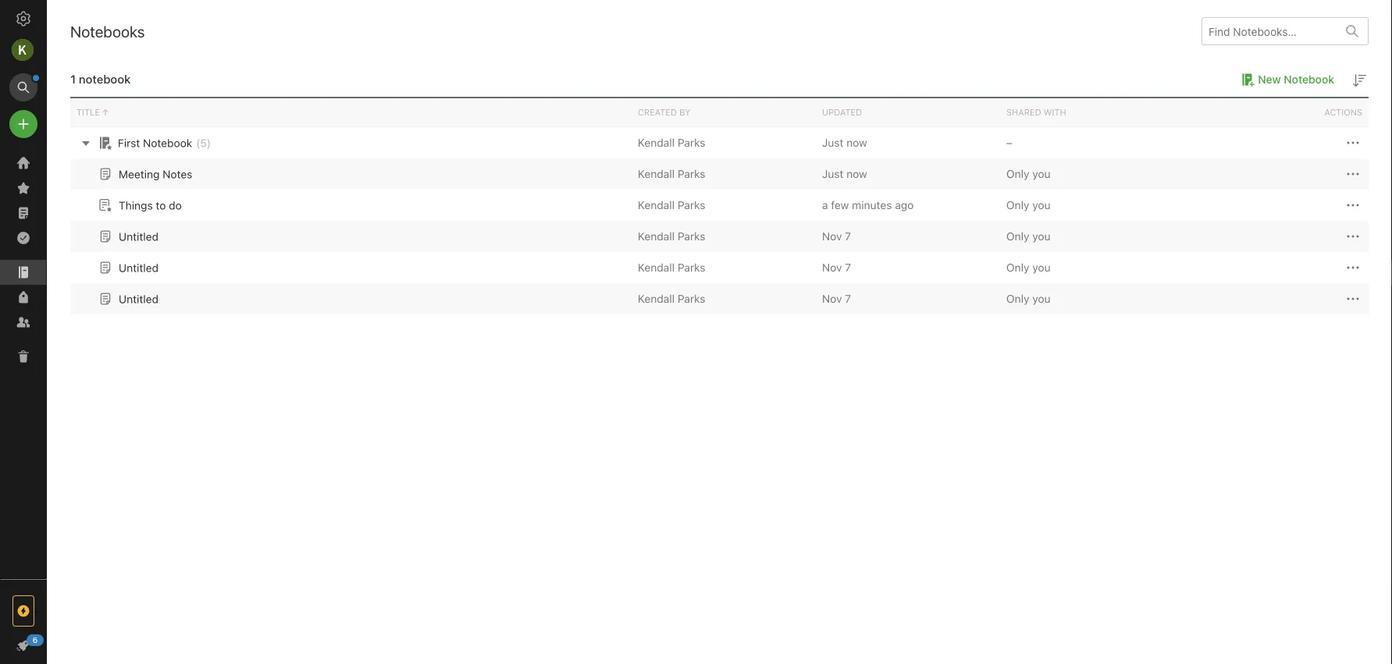 Task type: describe. For each thing, give the bounding box(es) containing it.
parks for "untitled" button associated with 1st more actions image from the bottom
[[678, 261, 705, 274]]

parks for things to do button
[[678, 199, 705, 212]]

untitled button for more actions icon corresponding to nov 7
[[96, 290, 159, 308]]

black friday offer image
[[14, 602, 33, 621]]

title button
[[70, 98, 632, 126]]

first
[[118, 136, 140, 149]]

nov 7 for more actions icon corresponding to nov 7
[[822, 292, 851, 305]]

1 untitled row from the top
[[70, 221, 1369, 252]]

kendall parks inside the meeting notes row
[[638, 167, 705, 180]]

you inside the meeting notes row
[[1032, 167, 1051, 180]]

click to expand image
[[40, 636, 52, 654]]

meeting notes button
[[96, 165, 192, 183]]

sort options image
[[1350, 71, 1369, 90]]

nov for 1st more actions image from the bottom
[[822, 261, 842, 274]]

first notebook ( 5 )
[[118, 136, 211, 149]]

3 untitled row from the top
[[70, 283, 1369, 315]]

created
[[638, 107, 677, 118]]

only you for more actions image in things to do row
[[1006, 199, 1051, 212]]

5
[[200, 136, 207, 149]]

only you for 1st more actions image from the bottom
[[1006, 261, 1051, 274]]

minutes
[[852, 199, 892, 212]]

only for more actions icon corresponding to nov 7
[[1006, 292, 1030, 305]]

account image
[[12, 39, 34, 61]]

more actions image inside "first notebook" row
[[1344, 134, 1363, 152]]

more actions image for nov 7
[[1344, 290, 1363, 308]]

6 kendall parks from the top
[[638, 292, 705, 305]]

more actions field for things to do button
[[1344, 196, 1363, 215]]

meeting notes row
[[70, 159, 1369, 190]]

kendall parks for more actions image within "first notebook" row
[[638, 136, 705, 149]]

updated
[[822, 107, 862, 118]]

7 for more actions icon corresponding to nov 7
[[845, 292, 851, 305]]

things to do row
[[70, 190, 1369, 221]]

nov for second more actions image from the bottom
[[822, 230, 842, 243]]

notebook for first
[[143, 136, 192, 149]]

)
[[207, 136, 211, 149]]

more actions image for just now
[[1344, 165, 1363, 183]]

kendall parks for second more actions image from the bottom
[[638, 230, 705, 243]]

parks for "untitled" button corresponding to more actions icon corresponding to nov 7
[[678, 292, 705, 305]]

just for –
[[822, 136, 844, 149]]

kendall for second more actions image from the bottom
[[638, 230, 675, 243]]

more actions field inside "first notebook" row
[[1344, 134, 1363, 152]]

parks for "untitled" button corresponding to second more actions image from the bottom
[[678, 230, 705, 243]]

notebooks element
[[47, 0, 1392, 664]]

kendall for 1st more actions image from the bottom
[[638, 261, 675, 274]]

you for second more actions image from the bottom
[[1032, 230, 1051, 243]]

more actions field for "untitled" button associated with 1st more actions image from the bottom
[[1344, 258, 1363, 277]]

only you for more actions icon within the the meeting notes row
[[1006, 167, 1051, 180]]

a few minutes ago
[[822, 199, 914, 212]]

more actions field for "untitled" button corresponding to more actions icon corresponding to nov 7
[[1344, 290, 1363, 308]]

new notebook button
[[1236, 70, 1334, 89]]

only you for second more actions image from the bottom
[[1006, 230, 1051, 243]]

–
[[1006, 136, 1013, 149]]

now for –
[[847, 136, 867, 149]]

notebooks
[[70, 22, 145, 40]]



Task type: locate. For each thing, give the bounding box(es) containing it.
only you inside the meeting notes row
[[1006, 167, 1051, 180]]

More actions field
[[1344, 134, 1363, 152], [1344, 165, 1363, 183], [1344, 196, 1363, 215], [1344, 227, 1363, 246], [1344, 258, 1363, 277], [1344, 290, 1363, 308]]

untitled for 1st more actions image from the bottom
[[119, 261, 159, 274]]

just now inside "first notebook" row
[[822, 136, 867, 149]]

4 more actions image from the top
[[1344, 258, 1363, 277]]

only for 1st more actions image from the bottom
[[1006, 261, 1030, 274]]

kendall inside things to do row
[[638, 199, 675, 212]]

5 more actions field from the top
[[1344, 258, 1363, 277]]

3 nov from the top
[[822, 292, 842, 305]]

untitled
[[119, 230, 159, 243], [119, 261, 159, 274], [119, 293, 159, 305]]

1 only from the top
[[1006, 167, 1030, 180]]

7 for 1st more actions image from the bottom
[[845, 261, 851, 274]]

to
[[156, 199, 166, 212]]

only for second more actions image from the bottom
[[1006, 230, 1030, 243]]

2 you from the top
[[1032, 199, 1051, 212]]

do
[[169, 199, 182, 212]]

3 untitled button from the top
[[96, 290, 159, 308]]

4 kendall parks from the top
[[638, 230, 705, 243]]

more actions image
[[1344, 165, 1363, 183], [1344, 290, 1363, 308]]

2 vertical spatial untitled button
[[96, 290, 159, 308]]

only you
[[1006, 167, 1051, 180], [1006, 199, 1051, 212], [1006, 230, 1051, 243], [1006, 261, 1051, 274], [1006, 292, 1051, 305]]

few
[[831, 199, 849, 212]]

1 horizontal spatial notebook
[[1284, 73, 1334, 86]]

kendall inside the meeting notes row
[[638, 167, 675, 180]]

2 more actions field from the top
[[1344, 165, 1363, 183]]

just now for only you
[[822, 167, 867, 180]]

more actions field inside things to do row
[[1344, 196, 1363, 215]]

1 more actions image from the top
[[1344, 165, 1363, 183]]

notebook right new
[[1284, 73, 1334, 86]]

3 more actions field from the top
[[1344, 196, 1363, 215]]

4 more actions field from the top
[[1344, 227, 1363, 246]]

1 now from the top
[[847, 136, 867, 149]]

nov 7
[[822, 230, 851, 243], [822, 261, 851, 274], [822, 292, 851, 305]]

2 just now from the top
[[822, 167, 867, 180]]

4 parks from the top
[[678, 230, 705, 243]]

2 nov from the top
[[822, 261, 842, 274]]

0 horizontal spatial notebook
[[143, 136, 192, 149]]

0 vertical spatial nov
[[822, 230, 842, 243]]

2 vertical spatial 7
[[845, 292, 851, 305]]

new
[[1258, 73, 1281, 86]]

row group containing kendall parks
[[70, 127, 1369, 315]]

3 kendall parks from the top
[[638, 199, 705, 212]]

6
[[33, 636, 38, 645]]

notebook
[[79, 72, 131, 86]]

4 only from the top
[[1006, 261, 1030, 274]]

kendall for more actions image in things to do row
[[638, 199, 675, 212]]

1 vertical spatial just now
[[822, 167, 867, 180]]

you
[[1032, 167, 1051, 180], [1032, 199, 1051, 212], [1032, 230, 1051, 243], [1032, 261, 1051, 274], [1032, 292, 1051, 305]]

(
[[196, 136, 200, 149]]

created by button
[[632, 98, 816, 126]]

1
[[70, 72, 76, 86]]

3 only you from the top
[[1006, 230, 1051, 243]]

only inside things to do row
[[1006, 199, 1030, 212]]

parks inside "first notebook" row
[[678, 136, 705, 149]]

parks inside things to do row
[[678, 199, 705, 212]]

5 kendall from the top
[[638, 261, 675, 274]]

updated button
[[816, 98, 1000, 126]]

just up few at the right of page
[[822, 167, 844, 180]]

5 parks from the top
[[678, 261, 705, 274]]

just now down updated
[[822, 136, 867, 149]]

0 vertical spatial just now
[[822, 136, 867, 149]]

meeting notes
[[119, 168, 192, 181]]

home image
[[14, 154, 33, 173]]

now inside "first notebook" row
[[847, 136, 867, 149]]

7 for second more actions image from the bottom
[[845, 230, 851, 243]]

now
[[847, 136, 867, 149], [847, 167, 867, 180]]

3 parks from the top
[[678, 199, 705, 212]]

1 you from the top
[[1032, 167, 1051, 180]]

row group
[[70, 127, 1369, 315]]

more actions field inside the meeting notes row
[[1344, 165, 1363, 183]]

row group inside 'notebooks' element
[[70, 127, 1369, 315]]

by
[[679, 107, 691, 118]]

0 vertical spatial 7
[[845, 230, 851, 243]]

1 vertical spatial now
[[847, 167, 867, 180]]

nov 7 for second more actions image from the bottom
[[822, 230, 851, 243]]

just down updated
[[822, 136, 844, 149]]

1 more actions field from the top
[[1344, 134, 1363, 152]]

1 vertical spatial untitled button
[[96, 258, 159, 277]]

0 vertical spatial now
[[847, 136, 867, 149]]

parks inside the meeting notes row
[[678, 167, 705, 180]]

kendall parks for more actions image in things to do row
[[638, 199, 705, 212]]

2 untitled row from the top
[[70, 252, 1369, 283]]

0 vertical spatial just
[[822, 136, 844, 149]]

parks
[[678, 136, 705, 149], [678, 167, 705, 180], [678, 199, 705, 212], [678, 230, 705, 243], [678, 261, 705, 274], [678, 292, 705, 305]]

2 untitled button from the top
[[96, 258, 159, 277]]

just now
[[822, 136, 867, 149], [822, 167, 867, 180]]

4 only you from the top
[[1006, 261, 1051, 274]]

0 vertical spatial untitled
[[119, 230, 159, 243]]

1 7 from the top
[[845, 230, 851, 243]]

1 only you from the top
[[1006, 167, 1051, 180]]

1 vertical spatial nov 7
[[822, 261, 851, 274]]

3 only from the top
[[1006, 230, 1030, 243]]

just now inside the meeting notes row
[[822, 167, 867, 180]]

1 just from the top
[[822, 136, 844, 149]]

kendall for more actions icon corresponding to nov 7
[[638, 292, 675, 305]]

arrow image
[[77, 134, 95, 152]]

title
[[77, 107, 100, 118]]

1 untitled button from the top
[[96, 227, 159, 246]]

1 more actions image from the top
[[1344, 134, 1363, 152]]

3 7 from the top
[[845, 292, 851, 305]]

more actions field for "untitled" button corresponding to second more actions image from the bottom
[[1344, 227, 1363, 246]]

nov 7 for 1st more actions image from the bottom
[[822, 261, 851, 274]]

only for more actions icon within the the meeting notes row
[[1006, 167, 1030, 180]]

nov
[[822, 230, 842, 243], [822, 261, 842, 274], [822, 292, 842, 305]]

just
[[822, 136, 844, 149], [822, 167, 844, 180]]

6 kendall from the top
[[638, 292, 675, 305]]

1 kendall from the top
[[638, 136, 675, 149]]

1 just now from the top
[[822, 136, 867, 149]]

2 vertical spatial nov 7
[[822, 292, 851, 305]]

things to do button
[[96, 196, 182, 215]]

things to do
[[119, 199, 182, 212]]

5 only from the top
[[1006, 292, 1030, 305]]

more actions image inside things to do row
[[1344, 196, 1363, 215]]

tree
[[0, 151, 47, 579]]

you inside things to do row
[[1032, 199, 1051, 212]]

notebook
[[1284, 73, 1334, 86], [143, 136, 192, 149]]

6 parks from the top
[[678, 292, 705, 305]]

meeting
[[119, 168, 160, 181]]

now inside the meeting notes row
[[847, 167, 867, 180]]

3 untitled from the top
[[119, 293, 159, 305]]

now for only you
[[847, 167, 867, 180]]

1 vertical spatial notebook
[[143, 136, 192, 149]]

untitled row
[[70, 221, 1369, 252], [70, 252, 1369, 283], [70, 283, 1369, 315]]

2 kendall parks from the top
[[638, 167, 705, 180]]

6 more actions field from the top
[[1344, 290, 1363, 308]]

only for more actions image in things to do row
[[1006, 199, 1030, 212]]

ago
[[895, 199, 914, 212]]

first notebook row
[[70, 127, 1369, 159]]

settings image
[[14, 9, 33, 28]]

kendall parks for 1st more actions image from the bottom
[[638, 261, 705, 274]]

you for more actions image in things to do row
[[1032, 199, 1051, 212]]

0 vertical spatial nov 7
[[822, 230, 851, 243]]

3 kendall from the top
[[638, 199, 675, 212]]

5 kendall parks from the top
[[638, 261, 705, 274]]

just inside the meeting notes row
[[822, 167, 844, 180]]

1 parks from the top
[[678, 136, 705, 149]]

2 only you from the top
[[1006, 199, 1051, 212]]

1 nov 7 from the top
[[822, 230, 851, 243]]

0 vertical spatial notebook
[[1284, 73, 1334, 86]]

more actions image inside the meeting notes row
[[1344, 165, 1363, 183]]

0 vertical spatial more actions image
[[1344, 165, 1363, 183]]

1 untitled from the top
[[119, 230, 159, 243]]

just inside "first notebook" row
[[822, 136, 844, 149]]

now up a few minutes ago
[[847, 167, 867, 180]]

shared with button
[[1000, 98, 1185, 126]]

1 vertical spatial 7
[[845, 261, 851, 274]]

kendall inside "first notebook" row
[[638, 136, 675, 149]]

untitled button
[[96, 227, 159, 246], [96, 258, 159, 277], [96, 290, 159, 308]]

kendall
[[638, 136, 675, 149], [638, 167, 675, 180], [638, 199, 675, 212], [638, 230, 675, 243], [638, 261, 675, 274], [638, 292, 675, 305]]

just for only you
[[822, 167, 844, 180]]

shared
[[1006, 107, 1041, 118]]

Help and Learning task checklist field
[[0, 633, 47, 658]]

more actions field for meeting notes 'button'
[[1344, 165, 1363, 183]]

untitled button for second more actions image from the bottom
[[96, 227, 159, 246]]

5 only you from the top
[[1006, 292, 1051, 305]]

2 now from the top
[[847, 167, 867, 180]]

1 vertical spatial nov
[[822, 261, 842, 274]]

2 vertical spatial nov
[[822, 292, 842, 305]]

3 nov 7 from the top
[[822, 292, 851, 305]]

Sort field
[[1350, 70, 1369, 90]]

untitled for second more actions image from the bottom
[[119, 230, 159, 243]]

7
[[845, 230, 851, 243], [845, 261, 851, 274], [845, 292, 851, 305]]

3 more actions image from the top
[[1344, 227, 1363, 246]]

kendall parks inside "first notebook" row
[[638, 136, 705, 149]]

0 vertical spatial untitled button
[[96, 227, 159, 246]]

only you inside things to do row
[[1006, 199, 1051, 212]]

with
[[1044, 107, 1066, 118]]

1 vertical spatial more actions image
[[1344, 290, 1363, 308]]

2 7 from the top
[[845, 261, 851, 274]]

2 vertical spatial untitled
[[119, 293, 159, 305]]

kendall for more actions image within "first notebook" row
[[638, 136, 675, 149]]

kendall parks inside things to do row
[[638, 199, 705, 212]]

1 vertical spatial just
[[822, 167, 844, 180]]

notebook inside button
[[1284, 73, 1334, 86]]

untitled for more actions icon corresponding to nov 7
[[119, 293, 159, 305]]

only you for more actions icon corresponding to nov 7
[[1006, 292, 1051, 305]]

just now for –
[[822, 136, 867, 149]]

kendall parks
[[638, 136, 705, 149], [638, 167, 705, 180], [638, 199, 705, 212], [638, 230, 705, 243], [638, 261, 705, 274], [638, 292, 705, 305]]

you for 1st more actions image from the bottom
[[1032, 261, 1051, 274]]

a
[[822, 199, 828, 212]]

2 more actions image from the top
[[1344, 290, 1363, 308]]

4 kendall from the top
[[638, 230, 675, 243]]

untitled button for 1st more actions image from the bottom
[[96, 258, 159, 277]]

2 kendall from the top
[[638, 167, 675, 180]]

actions button
[[1185, 98, 1369, 126]]

1 notebook
[[70, 72, 131, 86]]

just now up few at the right of page
[[822, 167, 867, 180]]

2 more actions image from the top
[[1344, 196, 1363, 215]]

notes
[[163, 168, 192, 181]]

only inside the meeting notes row
[[1006, 167, 1030, 180]]

only
[[1006, 167, 1030, 180], [1006, 199, 1030, 212], [1006, 230, 1030, 243], [1006, 261, 1030, 274], [1006, 292, 1030, 305]]

2 only from the top
[[1006, 199, 1030, 212]]

1 nov from the top
[[822, 230, 842, 243]]

2 untitled from the top
[[119, 261, 159, 274]]

2 nov 7 from the top
[[822, 261, 851, 274]]

parks for meeting notes 'button'
[[678, 167, 705, 180]]

3 you from the top
[[1032, 230, 1051, 243]]

things
[[119, 199, 153, 212]]

new notebook
[[1258, 73, 1334, 86]]

4 you from the top
[[1032, 261, 1051, 274]]

Account field
[[0, 34, 47, 66]]

actions
[[1325, 107, 1363, 118]]

Find Notebooks… text field
[[1202, 19, 1337, 44]]

shared with
[[1006, 107, 1066, 118]]

notebook for new
[[1284, 73, 1334, 86]]

more actions image
[[1344, 134, 1363, 152], [1344, 196, 1363, 215], [1344, 227, 1363, 246], [1344, 258, 1363, 277]]

1 vertical spatial untitled
[[119, 261, 159, 274]]

1 kendall parks from the top
[[638, 136, 705, 149]]

2 parks from the top
[[678, 167, 705, 180]]

created by
[[638, 107, 691, 118]]

notebook inside row
[[143, 136, 192, 149]]

now down updated
[[847, 136, 867, 149]]

kendall for more actions icon within the the meeting notes row
[[638, 167, 675, 180]]

5 you from the top
[[1032, 292, 1051, 305]]

notebook left (
[[143, 136, 192, 149]]

2 just from the top
[[822, 167, 844, 180]]



Task type: vqa. For each thing, say whether or not it's contained in the screenshot.


